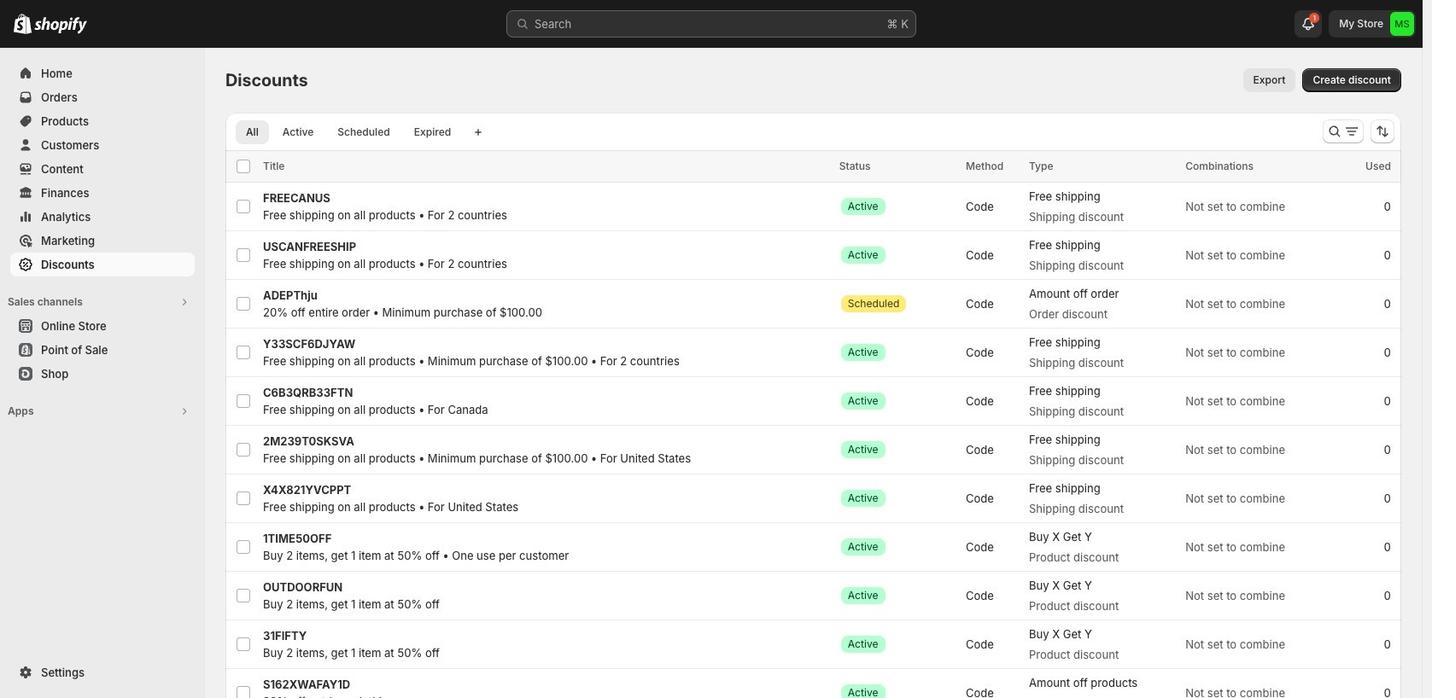 Task type: vqa. For each thing, say whether or not it's contained in the screenshot.
My Store IMAGE
yes



Task type: locate. For each thing, give the bounding box(es) containing it.
shopify image
[[34, 17, 87, 34]]

shopify image
[[14, 14, 32, 34]]

tab list
[[232, 120, 465, 144]]



Task type: describe. For each thing, give the bounding box(es) containing it.
my store image
[[1391, 12, 1414, 36]]



